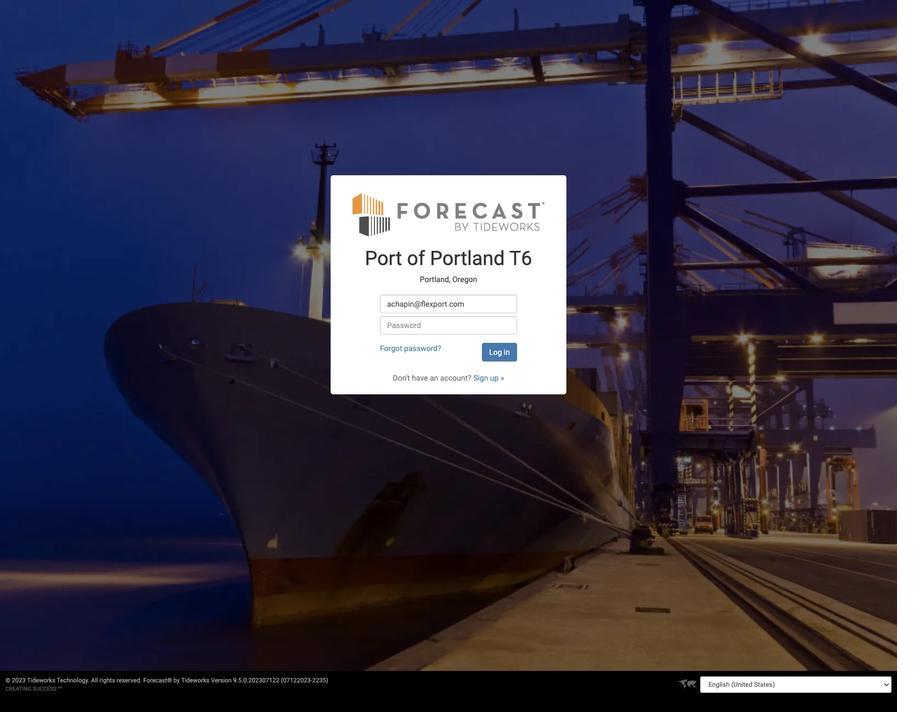 Task type: vqa. For each thing, say whether or not it's contained in the screenshot.
Tideworks
yes



Task type: locate. For each thing, give the bounding box(es) containing it.
creating
[[5, 687, 31, 693]]

tideworks
[[27, 678, 55, 685], [181, 678, 210, 685]]

version
[[211, 678, 232, 685]]

2 tideworks from the left
[[181, 678, 210, 685]]

have
[[412, 374, 428, 383]]

1 horizontal spatial tideworks
[[181, 678, 210, 685]]

account?
[[440, 374, 471, 383]]

sign
[[473, 374, 488, 383]]

of
[[407, 247, 425, 270]]

1 tideworks from the left
[[27, 678, 55, 685]]

log
[[489, 348, 502, 357]]

»
[[501, 374, 504, 383]]

9.5.0.202307122
[[233, 678, 279, 685]]

port of portland t6 portland, oregon
[[365, 247, 532, 284]]

tideworks up success
[[27, 678, 55, 685]]

tideworks right by
[[181, 678, 210, 685]]

don't
[[393, 374, 410, 383]]

0 horizontal spatial tideworks
[[27, 678, 55, 685]]

technology.
[[57, 678, 90, 685]]

reserved.
[[117, 678, 142, 685]]

by
[[173, 678, 180, 685]]

portland,
[[420, 275, 450, 284]]

Password password field
[[380, 316, 517, 335]]

(07122023-
[[281, 678, 312, 685]]



Task type: describe. For each thing, give the bounding box(es) containing it.
an
[[430, 374, 438, 383]]

forecast® by tideworks image
[[353, 192, 544, 237]]

portland
[[430, 247, 505, 270]]

forgot
[[380, 344, 402, 353]]

password?
[[404, 344, 441, 353]]

don't have an account? sign up »
[[393, 374, 504, 383]]

© 2023 tideworks technology. all rights reserved. forecast® by tideworks version 9.5.0.202307122 (07122023-2235) creating success ℠
[[5, 678, 328, 693]]

up
[[490, 374, 499, 383]]

©
[[5, 678, 10, 685]]

2235)
[[312, 678, 328, 685]]

forgot password? log in
[[380, 344, 510, 357]]

oregon
[[452, 275, 477, 284]]

sign up » link
[[473, 374, 504, 383]]

port
[[365, 247, 402, 270]]

forecast®
[[143, 678, 172, 685]]

in
[[504, 348, 510, 357]]

t6
[[509, 247, 532, 270]]

log in button
[[482, 343, 517, 362]]

success
[[33, 687, 57, 693]]

℠
[[58, 687, 62, 693]]

all
[[91, 678, 98, 685]]

2023
[[12, 678, 26, 685]]

rights
[[100, 678, 115, 685]]

forgot password? link
[[380, 344, 441, 353]]

Email or username text field
[[380, 295, 517, 314]]



